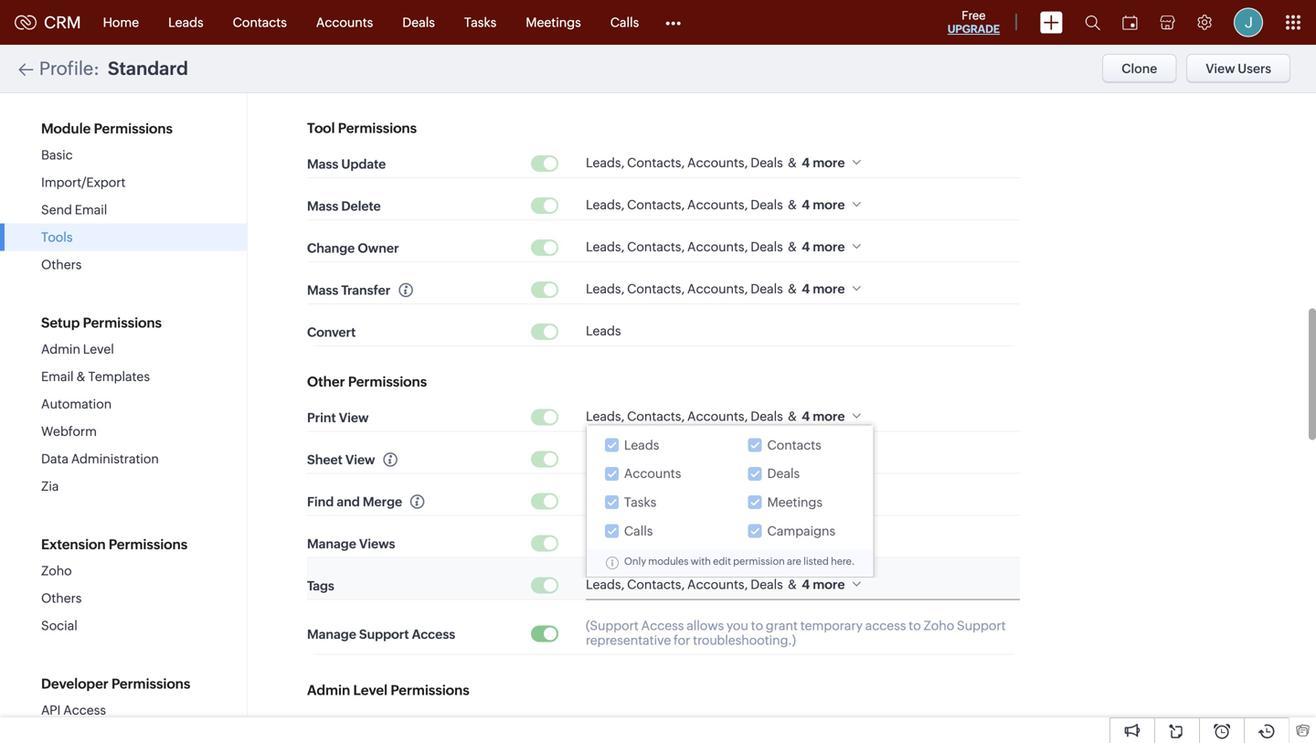 Task type: locate. For each thing, give the bounding box(es) containing it.
3 mass from the top
[[307, 283, 338, 298]]

home
[[103, 15, 139, 30]]

search image
[[1085, 15, 1101, 30]]

profile
[[39, 58, 93, 79]]

permissions up admin level
[[83, 315, 162, 331]]

permissions for extension permissions
[[109, 537, 188, 553]]

permissions up print view
[[348, 374, 427, 390]]

zoho
[[41, 564, 72, 578], [924, 618, 954, 633]]

developer
[[41, 676, 109, 692]]

5 more from the top
[[813, 409, 845, 424]]

4
[[802, 155, 810, 170], [802, 197, 810, 212], [802, 239, 810, 254], [802, 282, 810, 296], [802, 409, 810, 424], [802, 577, 810, 592]]

7 contacts, from the top
[[627, 493, 685, 508]]

you
[[727, 618, 748, 633]]

calls
[[610, 15, 639, 30], [624, 524, 653, 538]]

4 leads, from the top
[[586, 282, 625, 296]]

find
[[307, 495, 334, 509]]

2 vertical spatial leads
[[624, 438, 659, 452]]

support inside (support access allows you to grant temporary access to zoho support representative for troubleshooting.)
[[957, 618, 1006, 633]]

0 vertical spatial leads
[[168, 15, 203, 30]]

0 horizontal spatial email
[[41, 369, 74, 384]]

2 mass from the top
[[307, 199, 338, 214]]

1 horizontal spatial to
[[909, 618, 921, 633]]

1 vertical spatial accounts
[[624, 466, 681, 481]]

are
[[787, 556, 802, 567]]

admin down manage support access
[[307, 682, 350, 698]]

leads, contacts, accounts, deals & 4 more
[[586, 155, 845, 170], [586, 197, 845, 212], [586, 239, 845, 254], [586, 282, 845, 296], [586, 409, 845, 424], [586, 577, 845, 592]]

print view
[[307, 411, 369, 425]]

calls link
[[596, 0, 654, 44]]

leads
[[168, 15, 203, 30], [586, 324, 621, 338], [624, 438, 659, 452]]

0 vertical spatial manage
[[307, 537, 356, 551]]

permissions for developer permissions
[[112, 676, 190, 692]]

permissions up update
[[338, 120, 417, 136]]

0 horizontal spatial level
[[83, 342, 114, 356]]

4 for delete
[[802, 197, 810, 212]]

other permissions
[[307, 374, 427, 390]]

1 horizontal spatial admin
[[307, 682, 350, 698]]

0 horizontal spatial access
[[63, 703, 106, 718]]

owner
[[358, 241, 399, 256]]

level down setup permissions
[[83, 342, 114, 356]]

level down manage support access
[[353, 682, 388, 698]]

social
[[41, 618, 77, 633]]

0 horizontal spatial contacts
[[233, 15, 287, 30]]

1 vertical spatial tasks
[[624, 495, 657, 510]]

1 vertical spatial meetings
[[767, 495, 823, 510]]

calls up only
[[624, 524, 653, 538]]

5 leads, from the top
[[586, 409, 625, 424]]

2 to from the left
[[909, 618, 921, 633]]

2 more from the top
[[813, 197, 845, 212]]

1 contacts, from the top
[[627, 155, 685, 170]]

more for owner
[[813, 239, 845, 254]]

1 vertical spatial admin
[[307, 682, 350, 698]]

profile image
[[1234, 8, 1263, 37]]

access
[[641, 618, 684, 633], [412, 627, 455, 642], [63, 703, 106, 718]]

custom
[[586, 535, 633, 550]]

mass update
[[307, 157, 386, 172]]

0 horizontal spatial leads
[[168, 15, 203, 30]]

3 4 from the top
[[802, 239, 810, 254]]

0 vertical spatial others
[[41, 257, 82, 272]]

extension
[[41, 537, 106, 553]]

0 horizontal spatial to
[[751, 618, 763, 633]]

mass down tool
[[307, 157, 338, 172]]

view
[[1206, 61, 1235, 76], [339, 411, 369, 425], [345, 453, 375, 467], [636, 535, 665, 550]]

1 horizontal spatial meetings
[[767, 495, 823, 510]]

to
[[751, 618, 763, 633], [909, 618, 921, 633]]

access for api access
[[63, 703, 106, 718]]

custom view
[[586, 535, 665, 550]]

mass
[[307, 157, 338, 172], [307, 199, 338, 214], [307, 283, 338, 298]]

accounts,
[[687, 155, 748, 170], [687, 197, 748, 212], [687, 239, 748, 254], [687, 282, 748, 296], [687, 409, 748, 424], [687, 451, 748, 466], [687, 493, 748, 508], [687, 577, 748, 592]]

print
[[307, 411, 336, 425]]

zoho right access
[[924, 618, 954, 633]]

zoho inside (support access allows you to grant temporary access to zoho support representative for troubleshooting.)
[[924, 618, 954, 633]]

1 vertical spatial manage
[[307, 627, 356, 642]]

0 vertical spatial accounts
[[316, 15, 373, 30]]

6 leads, from the top
[[586, 451, 625, 466]]

delete
[[341, 199, 381, 214]]

1 vertical spatial others
[[41, 591, 82, 606]]

&
[[788, 155, 797, 170], [788, 197, 797, 212], [788, 239, 797, 254], [788, 282, 797, 296], [76, 369, 86, 384], [788, 409, 797, 424], [788, 577, 797, 592]]

0 vertical spatial admin
[[41, 342, 80, 356]]

1 horizontal spatial email
[[75, 202, 107, 217]]

access up the admin level permissions
[[412, 627, 455, 642]]

1 horizontal spatial zoho
[[924, 618, 954, 633]]

admin level
[[41, 342, 114, 356]]

more for delete
[[813, 197, 845, 212]]

mass for mass update
[[307, 157, 338, 172]]

1 horizontal spatial level
[[353, 682, 388, 698]]

level for admin level
[[83, 342, 114, 356]]

0 horizontal spatial meetings
[[526, 15, 581, 30]]

accounts left "deals" link
[[316, 15, 373, 30]]

1 manage from the top
[[307, 537, 356, 551]]

free
[[962, 9, 986, 22]]

api
[[41, 703, 61, 718]]

accounts up leads, contacts, accounts, deals
[[624, 466, 681, 481]]

1 mass from the top
[[307, 157, 338, 172]]

0 vertical spatial calls
[[610, 15, 639, 30]]

1 horizontal spatial support
[[957, 618, 1006, 633]]

8 accounts, from the top
[[687, 577, 748, 592]]

access inside (support access allows you to grant temporary access to zoho support representative for troubleshooting.)
[[641, 618, 684, 633]]

6 more from the top
[[813, 577, 845, 592]]

more for update
[[813, 155, 845, 170]]

3 more from the top
[[813, 239, 845, 254]]

sheet
[[307, 453, 343, 467]]

1 4 from the top
[[802, 155, 810, 170]]

0 horizontal spatial zoho
[[41, 564, 72, 578]]

2 accounts, from the top
[[687, 197, 748, 212]]

sheet view
[[307, 453, 375, 467]]

others
[[41, 257, 82, 272], [41, 591, 82, 606]]

2 horizontal spatial access
[[641, 618, 684, 633]]

view right print
[[339, 411, 369, 425]]

others down tools
[[41, 257, 82, 272]]

support
[[957, 618, 1006, 633], [359, 627, 409, 642]]

others up social
[[41, 591, 82, 606]]

admin
[[41, 342, 80, 356], [307, 682, 350, 698]]

accounts
[[316, 15, 373, 30], [624, 466, 681, 481]]

users
[[1238, 61, 1271, 76]]

to right you
[[751, 618, 763, 633]]

view right sheet
[[345, 453, 375, 467]]

2 others from the top
[[41, 591, 82, 606]]

only
[[624, 556, 646, 567]]

1 vertical spatial leads
[[586, 324, 621, 338]]

tasks up custom view
[[624, 495, 657, 510]]

& for mass delete
[[788, 197, 797, 212]]

for
[[674, 633, 690, 648]]

1 vertical spatial zoho
[[924, 618, 954, 633]]

contacts
[[233, 15, 287, 30], [767, 438, 822, 452]]

mass delete
[[307, 199, 381, 214]]

0 horizontal spatial tasks
[[464, 15, 497, 30]]

views
[[359, 537, 395, 551]]

leads, contacts, accounts, deals & 4 more for delete
[[586, 197, 845, 212]]

2 leads, from the top
[[586, 197, 625, 212]]

& for mass update
[[788, 155, 797, 170]]

view up only
[[636, 535, 665, 550]]

2 leads, contacts, accounts, deals & 4 more from the top
[[586, 197, 845, 212]]

1 horizontal spatial contacts
[[767, 438, 822, 452]]

view for custom view
[[636, 535, 665, 550]]

developer permissions
[[41, 676, 190, 692]]

more
[[813, 155, 845, 170], [813, 197, 845, 212], [813, 239, 845, 254], [813, 282, 845, 296], [813, 409, 845, 424], [813, 577, 845, 592]]

4 accounts, from the top
[[687, 282, 748, 296]]

campaigns
[[789, 451, 857, 466], [767, 524, 836, 538]]

email down the import/export
[[75, 202, 107, 217]]

free upgrade
[[948, 9, 1000, 35]]

7 accounts, from the top
[[687, 493, 748, 508]]

3 leads, contacts, accounts, deals & 4 more from the top
[[586, 239, 845, 254]]

permissions right extension
[[109, 537, 188, 553]]

convert
[[307, 325, 356, 340]]

:
[[93, 58, 100, 79]]

5 leads, contacts, accounts, deals & 4 more from the top
[[586, 409, 845, 424]]

transfer
[[341, 283, 391, 298]]

0 vertical spatial mass
[[307, 157, 338, 172]]

tasks right "deals" link
[[464, 15, 497, 30]]

1 leads, contacts, accounts, deals & 4 more from the top
[[586, 155, 845, 170]]

calls left other modules field
[[610, 15, 639, 30]]

admin down setup
[[41, 342, 80, 356]]

6 accounts, from the top
[[687, 451, 748, 466]]

email
[[75, 202, 107, 217], [41, 369, 74, 384]]

1 vertical spatial campaigns
[[767, 524, 836, 538]]

manage down the tags
[[307, 627, 356, 642]]

access left allows
[[641, 618, 684, 633]]

access down developer
[[63, 703, 106, 718]]

permissions for setup permissions
[[83, 315, 162, 331]]

& for change owner
[[788, 239, 797, 254]]

1 more from the top
[[813, 155, 845, 170]]

zoho down extension
[[41, 564, 72, 578]]

grant
[[766, 618, 798, 633]]

level for admin level permissions
[[353, 682, 388, 698]]

data
[[41, 452, 69, 466]]

view left users
[[1206, 61, 1235, 76]]

4 for owner
[[802, 239, 810, 254]]

mass left delete
[[307, 199, 338, 214]]

5 accounts, from the top
[[687, 409, 748, 424]]

send email
[[41, 202, 107, 217]]

manage up the tags
[[307, 537, 356, 551]]

0 vertical spatial meetings
[[526, 15, 581, 30]]

8 contacts, from the top
[[627, 577, 685, 592]]

0 vertical spatial level
[[83, 342, 114, 356]]

3 contacts, from the top
[[627, 239, 685, 254]]

5 4 from the top
[[802, 409, 810, 424]]

admin for admin level
[[41, 342, 80, 356]]

meetings
[[526, 15, 581, 30], [767, 495, 823, 510]]

mass down change
[[307, 283, 338, 298]]

1 vertical spatial mass
[[307, 199, 338, 214]]

representative
[[586, 633, 671, 648]]

0 horizontal spatial admin
[[41, 342, 80, 356]]

manage
[[307, 537, 356, 551], [307, 627, 356, 642]]

meetings down deals,
[[767, 495, 823, 510]]

tasks link
[[450, 0, 511, 44]]

& for print view
[[788, 409, 797, 424]]

3 leads, from the top
[[586, 239, 625, 254]]

campaigns up the are
[[767, 524, 836, 538]]

admin for admin level permissions
[[307, 682, 350, 698]]

to right access
[[909, 618, 921, 633]]

2 manage from the top
[[307, 627, 356, 642]]

2 4 from the top
[[802, 197, 810, 212]]

2 vertical spatial mass
[[307, 283, 338, 298]]

module permissions
[[41, 121, 173, 137]]

campaigns right deals,
[[789, 451, 857, 466]]

setup permissions
[[41, 315, 162, 331]]

0 vertical spatial zoho
[[41, 564, 72, 578]]

allows
[[687, 618, 724, 633]]

leads, contacts, accounts, deals & 4 more for owner
[[586, 239, 845, 254]]

mass for mass delete
[[307, 199, 338, 214]]

1 horizontal spatial tasks
[[624, 495, 657, 510]]

send
[[41, 202, 72, 217]]

meetings left calls link
[[526, 15, 581, 30]]

email up automation
[[41, 369, 74, 384]]

deals
[[402, 15, 435, 30], [751, 155, 783, 170], [751, 197, 783, 212], [751, 239, 783, 254], [751, 282, 783, 296], [751, 409, 783, 424], [767, 466, 800, 481], [751, 493, 783, 508], [751, 577, 783, 592]]

1 vertical spatial level
[[353, 682, 388, 698]]

permissions down the standard
[[94, 121, 173, 137]]

clone
[[1122, 61, 1158, 76]]

permissions right developer
[[112, 676, 190, 692]]

level
[[83, 342, 114, 356], [353, 682, 388, 698]]



Task type: describe. For each thing, give the bounding box(es) containing it.
3 accounts, from the top
[[687, 239, 748, 254]]

accounts link
[[301, 0, 388, 44]]

crm
[[44, 13, 81, 32]]

modules
[[648, 556, 689, 567]]

tags
[[307, 579, 334, 593]]

api access
[[41, 703, 106, 718]]

temporary
[[800, 618, 863, 633]]

logo image
[[15, 15, 37, 30]]

leads link
[[154, 0, 218, 44]]

1 others from the top
[[41, 257, 82, 272]]

other
[[307, 374, 345, 390]]

create menu image
[[1040, 11, 1063, 33]]

meetings link
[[511, 0, 596, 44]]

6 4 from the top
[[802, 577, 810, 592]]

4 contacts, from the top
[[627, 282, 685, 296]]

tool permissions
[[307, 120, 417, 136]]

contacts link
[[218, 0, 301, 44]]

view users button
[[1187, 54, 1291, 83]]

only modules with edit permission are listed here.
[[624, 556, 855, 567]]

email & templates
[[41, 369, 150, 384]]

1 vertical spatial contacts
[[767, 438, 822, 452]]

manage for manage support access
[[307, 627, 356, 642]]

home link
[[88, 0, 154, 44]]

permissions for tool permissions
[[338, 120, 417, 136]]

profile : standard
[[39, 58, 188, 79]]

leads, contacts, accounts, deals
[[586, 493, 783, 508]]

permissions for other permissions
[[348, 374, 427, 390]]

create menu element
[[1029, 0, 1074, 44]]

4 for update
[[802, 155, 810, 170]]

crm link
[[15, 13, 81, 32]]

view for print view
[[339, 411, 369, 425]]

0 vertical spatial email
[[75, 202, 107, 217]]

view inside view users button
[[1206, 61, 1235, 76]]

more for view
[[813, 409, 845, 424]]

data administration
[[41, 452, 159, 466]]

upgrade
[[948, 23, 1000, 35]]

troubleshooting.)
[[693, 633, 796, 648]]

0 vertical spatial tasks
[[464, 15, 497, 30]]

deals link
[[388, 0, 450, 44]]

permissions for module permissions
[[94, 121, 173, 137]]

0 vertical spatial campaigns
[[789, 451, 857, 466]]

6 leads, contacts, accounts, deals & 4 more from the top
[[586, 577, 845, 592]]

edit
[[713, 556, 731, 567]]

1 to from the left
[[751, 618, 763, 633]]

access
[[865, 618, 906, 633]]

1 vertical spatial calls
[[624, 524, 653, 538]]

7 leads, from the top
[[586, 493, 625, 508]]

with
[[691, 556, 711, 567]]

mass for mass transfer
[[307, 283, 338, 298]]

0 horizontal spatial support
[[359, 627, 409, 642]]

leads, contacts, accounts, deals & 4 more for update
[[586, 155, 845, 170]]

clone button
[[1103, 54, 1177, 83]]

merge
[[363, 495, 402, 509]]

change owner
[[307, 241, 399, 256]]

(support
[[586, 618, 639, 633]]

6 contacts, from the top
[[627, 451, 685, 466]]

1 accounts, from the top
[[687, 155, 748, 170]]

calendar image
[[1122, 15, 1138, 30]]

Other Modules field
[[654, 8, 693, 37]]

tool
[[307, 120, 335, 136]]

1 horizontal spatial leads
[[586, 324, 621, 338]]

manage views
[[307, 537, 395, 551]]

4 leads, contacts, accounts, deals & 4 more from the top
[[586, 282, 845, 296]]

standard
[[108, 58, 188, 79]]

setup
[[41, 315, 80, 331]]

(support access allows you to grant temporary access to zoho support representative for troubleshooting.)
[[586, 618, 1006, 648]]

listed
[[804, 556, 829, 567]]

& for tags
[[788, 577, 797, 592]]

1 horizontal spatial accounts
[[624, 466, 681, 481]]

administration
[[71, 452, 159, 466]]

search element
[[1074, 0, 1112, 45]]

4 more from the top
[[813, 282, 845, 296]]

1 horizontal spatial access
[[412, 627, 455, 642]]

0 vertical spatial contacts
[[233, 15, 287, 30]]

mass transfer
[[307, 283, 391, 298]]

deals,
[[751, 451, 787, 466]]

profile element
[[1223, 0, 1274, 44]]

zia
[[41, 479, 59, 494]]

tools
[[41, 230, 73, 245]]

leads, contacts, accounts, deals & 4 more for view
[[586, 409, 845, 424]]

view users
[[1206, 61, 1271, 76]]

permission
[[733, 556, 785, 567]]

4 4 from the top
[[802, 282, 810, 296]]

1 leads, from the top
[[586, 155, 625, 170]]

module
[[41, 121, 91, 137]]

templates
[[88, 369, 150, 384]]

0 horizontal spatial accounts
[[316, 15, 373, 30]]

import/export
[[41, 175, 126, 190]]

manage support access
[[307, 627, 455, 642]]

4 for view
[[802, 409, 810, 424]]

8 leads, from the top
[[586, 577, 625, 592]]

2 horizontal spatial leads
[[624, 438, 659, 452]]

basic
[[41, 148, 73, 162]]

admin level permissions
[[307, 682, 470, 698]]

5 contacts, from the top
[[627, 409, 685, 424]]

view for sheet view
[[345, 453, 375, 467]]

here.
[[831, 556, 855, 567]]

update
[[341, 157, 386, 172]]

automation
[[41, 397, 112, 411]]

1 vertical spatial email
[[41, 369, 74, 384]]

leads, contacts, accounts, deals, campaigns
[[586, 451, 857, 466]]

extension permissions
[[41, 537, 188, 553]]

find and merge
[[307, 495, 402, 509]]

manage for manage views
[[307, 537, 356, 551]]

permissions down manage support access
[[391, 682, 470, 698]]

and
[[337, 495, 360, 509]]

webform
[[41, 424, 97, 439]]

access for (support access allows you to grant temporary access to zoho support representative for troubleshooting.)
[[641, 618, 684, 633]]

change
[[307, 241, 355, 256]]

2 contacts, from the top
[[627, 197, 685, 212]]

leads inside the leads link
[[168, 15, 203, 30]]



Task type: vqa. For each thing, say whether or not it's contained in the screenshot.
Accounts link
yes



